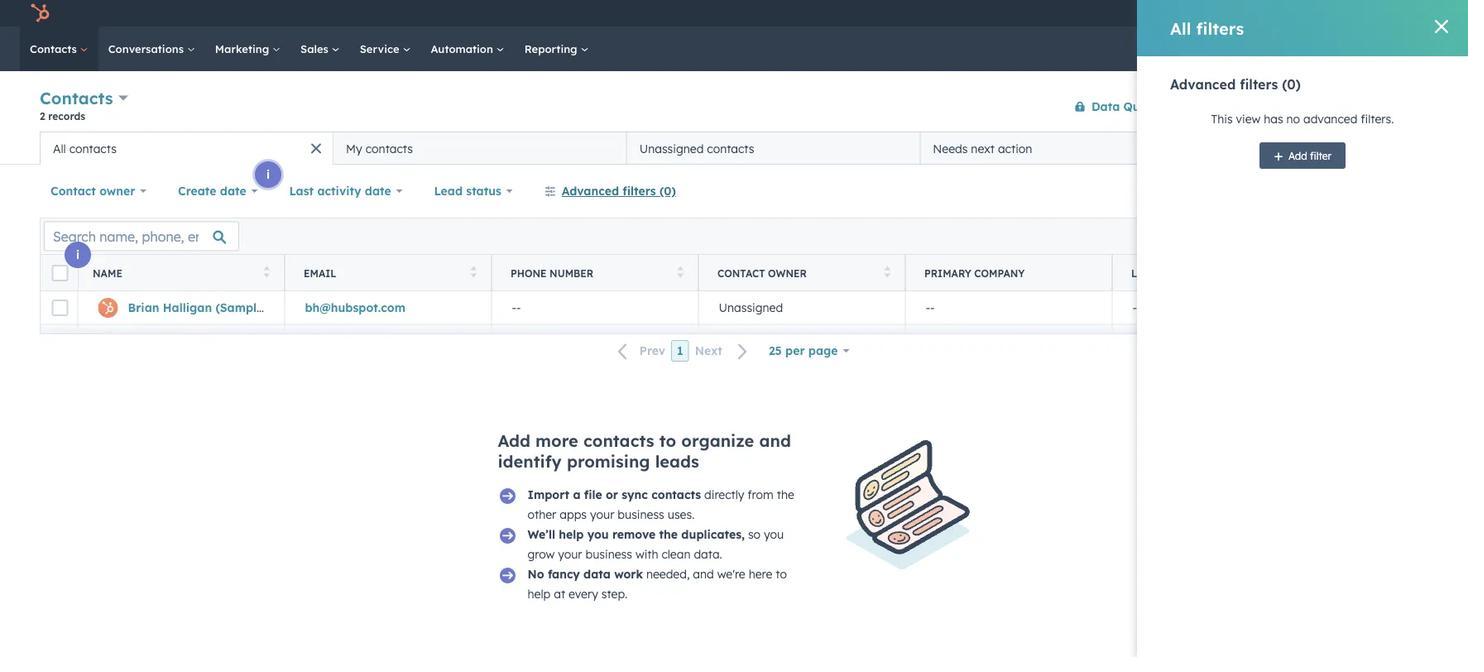 Task type: vqa. For each thing, say whether or not it's contained in the screenshot.
Help popup button
yes



Task type: locate. For each thing, give the bounding box(es) containing it.
1 vertical spatial create
[[178, 184, 216, 198]]

create inside popup button
[[178, 184, 216, 198]]

0 horizontal spatial your
[[558, 547, 582, 562]]

and inside needed, and we're here to help at every step.
[[693, 567, 714, 581]]

your down file
[[590, 507, 615, 522]]

abc button
[[1375, 0, 1447, 26]]

column header
[[1319, 255, 1468, 291]]

promising
[[567, 451, 650, 472]]

here
[[749, 567, 773, 581]]

1 horizontal spatial help
[[559, 527, 584, 542]]

actions
[[1191, 100, 1226, 113]]

gary orlando image
[[1385, 6, 1400, 21]]

press to sort. element for email
[[471, 266, 477, 280]]

business
[[618, 507, 665, 522], [586, 547, 632, 562]]

import for import
[[1274, 100, 1307, 113]]

0 horizontal spatial contact owner
[[50, 184, 135, 198]]

(0) up import button at the top
[[1282, 76, 1301, 93]]

press to sort. element left phone
[[471, 266, 477, 280]]

1 horizontal spatial your
[[590, 507, 615, 522]]

0 vertical spatial create
[[1345, 100, 1376, 113]]

contact)
[[267, 300, 317, 315]]

0 horizontal spatial the
[[659, 527, 678, 542]]

date right activity at top
[[365, 184, 391, 198]]

bh@hubspot.com
[[305, 300, 406, 315]]

actions button
[[1177, 93, 1250, 120]]

service link
[[350, 26, 421, 71]]

1 horizontal spatial advanced filters (0)
[[1170, 76, 1301, 93]]

1 horizontal spatial the
[[777, 488, 794, 502]]

0 vertical spatial advanced
[[1170, 76, 1236, 93]]

my
[[346, 141, 362, 156]]

1 vertical spatial help
[[528, 587, 551, 601]]

brian halligan (sample contact)
[[128, 300, 317, 315]]

add inside button
[[1289, 149, 1308, 162]]

email
[[304, 267, 337, 279]]

press to sort. element for phone number
[[678, 266, 684, 280]]

0 vertical spatial contact
[[50, 184, 96, 198]]

0 vertical spatial last
[[289, 184, 314, 198]]

0 vertical spatial i button
[[1247, 107, 1273, 133]]

1 horizontal spatial (0)
[[1282, 76, 1301, 93]]

(0) down the unassigned contacts
[[660, 184, 676, 198]]

press to sort. image
[[471, 266, 477, 278]]

help
[[559, 527, 584, 542], [528, 587, 551, 601]]

1 horizontal spatial contact
[[718, 267, 765, 279]]

all contacts button
[[40, 132, 333, 165]]

(0) inside button
[[660, 184, 676, 198]]

press to sort. element up 1
[[678, 266, 684, 280]]

data quality
[[1092, 99, 1166, 113]]

import inside import button
[[1274, 100, 1307, 113]]

press to sort. image left the primary on the right top of page
[[884, 266, 891, 278]]

0 horizontal spatial unassigned
[[640, 141, 704, 156]]

last
[[289, 184, 314, 198], [1132, 267, 1157, 279]]

0 horizontal spatial create
[[178, 184, 216, 198]]

1 vertical spatial view
[[1276, 141, 1302, 155]]

i left has
[[1258, 113, 1262, 127]]

i left last activity date popup button at the top left of the page
[[266, 167, 270, 182]]

0 horizontal spatial and
[[693, 567, 714, 581]]

press to sort. image up contact)
[[264, 266, 270, 278]]

i button left name
[[65, 242, 91, 268]]

and down data.
[[693, 567, 714, 581]]

contact
[[50, 184, 96, 198], [718, 267, 765, 279]]

create
[[1345, 100, 1376, 113], [178, 184, 216, 198]]

1 vertical spatial your
[[558, 547, 582, 562]]

last for last activity date (edt)
[[1132, 267, 1157, 279]]

2 - from the left
[[517, 300, 521, 315]]

remove
[[613, 527, 656, 542]]

the up clean
[[659, 527, 678, 542]]

1 vertical spatial contacts
[[40, 88, 113, 108]]

filters left marketplaces "image"
[[1197, 18, 1244, 38]]

business up we'll help you remove the duplicates,
[[618, 507, 665, 522]]

1 horizontal spatial --
[[926, 300, 935, 315]]

file
[[584, 488, 602, 502]]

import up add view (4/5)
[[1274, 100, 1307, 113]]

apps
[[560, 507, 587, 522]]

contacts for all contacts
[[69, 141, 117, 156]]

press to sort. element left the primary on the right top of page
[[884, 266, 891, 280]]

2 horizontal spatial i button
[[1247, 107, 1273, 133]]

0 horizontal spatial help
[[528, 587, 551, 601]]

add left more
[[498, 430, 531, 451]]

0 horizontal spatial owner
[[99, 184, 135, 198]]

create contact
[[1345, 100, 1415, 113]]

create down all contacts button
[[178, 184, 216, 198]]

2 press to sort. element from the left
[[471, 266, 477, 280]]

0 horizontal spatial view
[[1236, 112, 1261, 126]]

2 -- from the left
[[926, 300, 935, 315]]

calling icon button
[[1219, 2, 1247, 24]]

1 horizontal spatial to
[[776, 567, 787, 581]]

all right upgrade icon
[[1170, 18, 1191, 38]]

contacts link
[[20, 26, 98, 71]]

2 records
[[40, 110, 85, 122]]

all for all filters
[[1170, 18, 1191, 38]]

notifications button
[[1343, 0, 1372, 26]]

sync
[[622, 488, 648, 502]]

contact owner
[[50, 184, 135, 198], [718, 267, 807, 279]]

create inside button
[[1345, 100, 1376, 113]]

lead status
[[434, 184, 502, 198]]

your inside directly from the other apps your business uses.
[[590, 507, 615, 522]]

0 vertical spatial view
[[1236, 112, 1261, 126]]

1 horizontal spatial all
[[1170, 18, 1191, 38]]

so you grow your business with clean data.
[[528, 527, 784, 562]]

1 horizontal spatial date
[[365, 184, 391, 198]]

upgrade
[[1171, 7, 1215, 21]]

and
[[759, 430, 791, 451], [693, 567, 714, 581]]

needs next action
[[933, 141, 1032, 156]]

marketplaces image
[[1260, 7, 1275, 22]]

create for create date
[[178, 184, 216, 198]]

view for (4/5)
[[1276, 141, 1302, 155]]

owner
[[99, 184, 135, 198], [768, 267, 807, 279]]

filters.
[[1361, 112, 1394, 126]]

view
[[1236, 112, 1261, 126], [1276, 141, 1302, 155]]

with
[[636, 547, 659, 562]]

0 vertical spatial import
[[1274, 100, 1307, 113]]

2 press to sort. image from the left
[[678, 266, 684, 278]]

all for all contacts
[[53, 141, 66, 156]]

contacts down hubspot link
[[30, 42, 80, 55]]

unassigned down contacts banner
[[640, 141, 704, 156]]

0 vertical spatial contact owner
[[50, 184, 135, 198]]

this view has no advanced filters.
[[1211, 112, 1394, 126]]

0 vertical spatial and
[[759, 430, 791, 451]]

create left contact
[[1345, 100, 1376, 113]]

your inside "so you grow your business with clean data."
[[558, 547, 582, 562]]

1 -- from the left
[[512, 300, 521, 315]]

2 horizontal spatial press to sort. image
[[884, 266, 891, 278]]

0 horizontal spatial (0)
[[660, 184, 676, 198]]

contact down all contacts
[[50, 184, 96, 198]]

1 horizontal spatial i button
[[255, 161, 281, 188]]

unassigned inside button
[[719, 300, 783, 315]]

view down 'no' at the top right of page
[[1276, 141, 1302, 155]]

date down all contacts button
[[220, 184, 246, 198]]

Search name, phone, email addresses, or company search field
[[44, 221, 239, 251]]

unassigned up 25
[[719, 300, 783, 315]]

help down no
[[528, 587, 551, 601]]

last activity date button
[[278, 175, 413, 208]]

import up other
[[528, 488, 570, 502]]

0 horizontal spatial contact
[[50, 184, 96, 198]]

2 horizontal spatial --
[[1133, 300, 1142, 315]]

press to sort. element
[[264, 266, 270, 280], [471, 266, 477, 280], [678, 266, 684, 280], [884, 266, 891, 280]]

help down apps
[[559, 527, 584, 542]]

menu
[[1151, 0, 1449, 26]]

last inside popup button
[[289, 184, 314, 198]]

contacts up "import a file or sync contacts"
[[583, 430, 654, 451]]

1 horizontal spatial unassigned
[[719, 300, 783, 315]]

1 horizontal spatial press to sort. image
[[678, 266, 684, 278]]

to left organize
[[659, 430, 676, 451]]

1 vertical spatial advanced filters (0)
[[562, 184, 676, 198]]

1 horizontal spatial you
[[764, 527, 784, 542]]

filter
[[1310, 149, 1332, 162]]

1 you from the left
[[587, 527, 609, 542]]

1 horizontal spatial view
[[1276, 141, 1302, 155]]

0 vertical spatial owner
[[99, 184, 135, 198]]

1 vertical spatial owner
[[768, 267, 807, 279]]

2
[[40, 110, 45, 122]]

2 vertical spatial i button
[[65, 242, 91, 268]]

press to sort. image up 1
[[678, 266, 684, 278]]

1 horizontal spatial create
[[1345, 100, 1376, 113]]

1 vertical spatial all
[[53, 141, 66, 156]]

contacts
[[69, 141, 117, 156], [366, 141, 413, 156], [707, 141, 755, 156], [583, 430, 654, 451], [652, 488, 701, 502]]

0 vertical spatial (0)
[[1282, 76, 1301, 93]]

0 horizontal spatial you
[[587, 527, 609, 542]]

3 press to sort. image from the left
[[884, 266, 891, 278]]

0 horizontal spatial add
[[498, 430, 531, 451]]

1 vertical spatial and
[[693, 567, 714, 581]]

owner inside popup button
[[99, 184, 135, 198]]

business up data
[[586, 547, 632, 562]]

action
[[998, 141, 1032, 156]]

0 vertical spatial to
[[659, 430, 676, 451]]

add down has
[[1249, 141, 1272, 155]]

all inside all contacts button
[[53, 141, 66, 156]]

to inside needed, and we're here to help at every step.
[[776, 567, 787, 581]]

add view (4/5)
[[1249, 141, 1336, 155]]

view inside popup button
[[1276, 141, 1302, 155]]

hubspot image
[[30, 3, 50, 23]]

i button right create date
[[255, 161, 281, 188]]

help image
[[1295, 7, 1310, 22]]

1 horizontal spatial add
[[1249, 141, 1272, 155]]

contact up unassigned button
[[718, 267, 765, 279]]

press to sort. image for phone number
[[678, 266, 684, 278]]

contacts up records
[[40, 88, 113, 108]]

you left remove
[[587, 527, 609, 542]]

all filters
[[1170, 18, 1244, 38]]

0 horizontal spatial import
[[528, 488, 570, 502]]

1 vertical spatial import
[[528, 488, 570, 502]]

needed, and we're here to help at every step.
[[528, 567, 787, 601]]

1
[[677, 344, 683, 358]]

advanced filters (0) button
[[534, 175, 687, 208]]

sales link
[[291, 26, 350, 71]]

to right here
[[776, 567, 787, 581]]

contacts down contacts banner
[[707, 141, 755, 156]]

records
[[48, 110, 85, 122]]

0 vertical spatial business
[[618, 507, 665, 522]]

25 per page
[[769, 344, 838, 358]]

1 vertical spatial advanced
[[562, 184, 619, 198]]

2 vertical spatial filters
[[623, 184, 656, 198]]

-- down phone
[[512, 300, 521, 315]]

contacts for my contacts
[[366, 141, 413, 156]]

2 horizontal spatial add
[[1289, 149, 1308, 162]]

contacts button
[[40, 86, 128, 110]]

add filter
[[1289, 149, 1332, 162]]

3 press to sort. element from the left
[[678, 266, 684, 280]]

primary
[[925, 267, 972, 279]]

0 horizontal spatial to
[[659, 430, 676, 451]]

1 vertical spatial to
[[776, 567, 787, 581]]

contacts for unassigned contacts
[[707, 141, 755, 156]]

2 you from the left
[[764, 527, 784, 542]]

no
[[528, 567, 544, 581]]

advanced inside button
[[562, 184, 619, 198]]

you right so
[[764, 527, 784, 542]]

(edt)
[[1241, 267, 1268, 279]]

-- down the primary on the right top of page
[[926, 300, 935, 315]]

filters up has
[[1240, 76, 1278, 93]]

2 horizontal spatial i
[[1258, 113, 1262, 127]]

1 horizontal spatial i
[[266, 167, 270, 182]]

advanced filters (0)
[[1170, 76, 1301, 93], [562, 184, 676, 198]]

0 horizontal spatial all
[[53, 141, 66, 156]]

all down 2 records at the left of page
[[53, 141, 66, 156]]

add inside add more contacts to organize and identify promising leads
[[498, 430, 531, 451]]

0 horizontal spatial date
[[220, 184, 246, 198]]

-- down last activity date (edt)
[[1133, 300, 1142, 315]]

activity
[[317, 184, 361, 198]]

1 horizontal spatial and
[[759, 430, 791, 451]]

0 vertical spatial your
[[590, 507, 615, 522]]

4 press to sort. element from the left
[[884, 266, 891, 280]]

view left has
[[1236, 112, 1261, 126]]

last left activity
[[1132, 267, 1157, 279]]

you inside "so you grow your business with clean data."
[[764, 527, 784, 542]]

calling icon image
[[1225, 6, 1240, 21]]

1 vertical spatial business
[[586, 547, 632, 562]]

reporting
[[525, 42, 581, 55]]

create contact button
[[1331, 93, 1429, 120]]

0 horizontal spatial --
[[512, 300, 521, 315]]

unassigned for unassigned contacts
[[640, 141, 704, 156]]

owner up search name, phone, email addresses, or company search field
[[99, 184, 135, 198]]

more
[[536, 430, 578, 451]]

0 horizontal spatial last
[[289, 184, 314, 198]]

-- button
[[492, 291, 699, 324]]

0 vertical spatial i
[[1258, 113, 1262, 127]]

0 vertical spatial the
[[777, 488, 794, 502]]

add left filter
[[1289, 149, 1308, 162]]

1 vertical spatial contact owner
[[718, 267, 807, 279]]

0 horizontal spatial advanced filters (0)
[[562, 184, 676, 198]]

all contacts
[[53, 141, 117, 156]]

0 horizontal spatial press to sort. image
[[264, 266, 270, 278]]

create for create contact
[[1345, 100, 1376, 113]]

1 vertical spatial (0)
[[660, 184, 676, 198]]

phone number
[[511, 267, 594, 279]]

0 vertical spatial unassigned
[[640, 141, 704, 156]]

create date button
[[167, 175, 269, 208]]

last left activity at top
[[289, 184, 314, 198]]

marketplaces button
[[1250, 0, 1285, 26]]

1 vertical spatial last
[[1132, 267, 1157, 279]]

the inside directly from the other apps your business uses.
[[777, 488, 794, 502]]

your up fancy
[[558, 547, 582, 562]]

unassigned inside button
[[640, 141, 704, 156]]

5 - from the left
[[1133, 300, 1137, 315]]

0 horizontal spatial i
[[76, 247, 80, 262]]

contacts down records
[[69, 141, 117, 156]]

the right "from"
[[777, 488, 794, 502]]

menu containing abc
[[1151, 0, 1449, 26]]

press to sort. image
[[264, 266, 270, 278], [678, 266, 684, 278], [884, 266, 891, 278]]

i button
[[1247, 107, 1273, 133], [255, 161, 281, 188], [65, 242, 91, 268]]

automation
[[431, 42, 496, 55]]

contacts inside button
[[707, 141, 755, 156]]

last for last activity date
[[289, 184, 314, 198]]

add inside popup button
[[1249, 141, 1272, 155]]

1 horizontal spatial last
[[1132, 267, 1157, 279]]

press to sort. element for contact owner
[[884, 266, 891, 280]]

contacts right 'my'
[[366, 141, 413, 156]]

contact owner up unassigned button
[[718, 267, 807, 279]]

i button left 'no' at the top right of page
[[1247, 107, 1273, 133]]

owner up unassigned button
[[768, 267, 807, 279]]

0 horizontal spatial advanced
[[562, 184, 619, 198]]

press to sort. image for contact owner
[[884, 266, 891, 278]]

filters down the unassigned contacts
[[623, 184, 656, 198]]

contact owner down all contacts
[[50, 184, 135, 198]]

all
[[1170, 18, 1191, 38], [53, 141, 66, 156]]

1 horizontal spatial import
[[1274, 100, 1307, 113]]

1 vertical spatial unassigned
[[719, 300, 783, 315]]

press to sort. element up contact)
[[264, 266, 270, 280]]

to inside add more contacts to organize and identify promising leads
[[659, 430, 676, 451]]

and up "from"
[[759, 430, 791, 451]]

advanced
[[1170, 76, 1236, 93], [562, 184, 619, 198]]

6 - from the left
[[1137, 300, 1142, 315]]

has
[[1264, 112, 1284, 126]]

automation link
[[421, 26, 515, 71]]

or
[[606, 488, 618, 502]]

i down contact owner popup button
[[76, 247, 80, 262]]

uses.
[[668, 507, 695, 522]]

0 vertical spatial all
[[1170, 18, 1191, 38]]



Task type: describe. For each thing, give the bounding box(es) containing it.
-- inside -- button
[[512, 300, 521, 315]]

contacts inside popup button
[[40, 88, 113, 108]]

fancy
[[548, 567, 580, 581]]

date
[[1212, 267, 1238, 279]]

1 - from the left
[[512, 300, 517, 315]]

my contacts
[[346, 141, 413, 156]]

1 press to sort. element from the left
[[264, 266, 270, 280]]

brian halligan (sample contact) link
[[128, 300, 317, 315]]

company
[[975, 267, 1025, 279]]

directly from the other apps your business uses.
[[528, 488, 794, 522]]

so
[[748, 527, 761, 542]]

search button
[[1425, 35, 1454, 63]]

step.
[[602, 587, 628, 601]]

1 vertical spatial contact
[[718, 267, 765, 279]]

business inside directly from the other apps your business uses.
[[618, 507, 665, 522]]

Search HubSpot search field
[[1236, 35, 1439, 63]]

contacts up uses.
[[652, 488, 701, 502]]

1 horizontal spatial contact owner
[[718, 267, 807, 279]]

last activity date
[[289, 184, 391, 198]]

(sample
[[216, 300, 263, 315]]

data.
[[694, 547, 722, 562]]

at
[[554, 587, 565, 601]]

1 horizontal spatial advanced
[[1170, 76, 1236, 93]]

1 date from the left
[[220, 184, 246, 198]]

data
[[584, 567, 611, 581]]

0 horizontal spatial i button
[[65, 242, 91, 268]]

phone
[[511, 267, 547, 279]]

pagination navigation
[[608, 340, 758, 362]]

primary company column header
[[906, 255, 1113, 291]]

(4/5)
[[1306, 141, 1336, 155]]

prev button
[[608, 340, 671, 362]]

status
[[466, 184, 502, 198]]

data quality button
[[1064, 90, 1167, 123]]

contact owner inside popup button
[[50, 184, 135, 198]]

1 horizontal spatial owner
[[768, 267, 807, 279]]

1 vertical spatial filters
[[1240, 76, 1278, 93]]

25
[[769, 344, 782, 358]]

unassigned contacts button
[[627, 132, 920, 165]]

1 vertical spatial i
[[266, 167, 270, 182]]

and inside add more contacts to organize and identify promising leads
[[759, 430, 791, 451]]

import for import a file or sync contacts
[[528, 488, 570, 502]]

hubspot link
[[20, 3, 62, 23]]

add for add more contacts to organize and identify promising leads
[[498, 430, 531, 451]]

filters inside button
[[623, 184, 656, 198]]

3 - from the left
[[926, 300, 930, 315]]

no fancy data work
[[528, 567, 643, 581]]

2 vertical spatial i
[[76, 247, 80, 262]]

prev
[[640, 344, 666, 358]]

number
[[550, 267, 594, 279]]

primary company
[[925, 267, 1025, 279]]

0 vertical spatial contacts
[[30, 42, 80, 55]]

bh@hubspot.com button
[[285, 291, 492, 324]]

sales
[[301, 42, 332, 55]]

contacts inside add more contacts to organize and identify promising leads
[[583, 430, 654, 451]]

close image
[[1435, 20, 1449, 33]]

0 vertical spatial advanced filters (0)
[[1170, 76, 1301, 93]]

create date
[[178, 184, 246, 198]]

2 date from the left
[[365, 184, 391, 198]]

reporting link
[[515, 26, 599, 71]]

add for add filter
[[1289, 149, 1308, 162]]

halligan
[[163, 300, 212, 315]]

data
[[1092, 99, 1120, 113]]

we'll
[[528, 527, 555, 542]]

brian
[[128, 300, 159, 315]]

0 vertical spatial help
[[559, 527, 584, 542]]

0 vertical spatial filters
[[1197, 18, 1244, 38]]

needs
[[933, 141, 968, 156]]

import a file or sync contacts
[[528, 488, 701, 502]]

add for add view (4/5)
[[1249, 141, 1272, 155]]

upgrade image
[[1152, 7, 1167, 22]]

next
[[971, 141, 995, 156]]

1 press to sort. image from the left
[[264, 266, 270, 278]]

help inside needed, and we're here to help at every step.
[[528, 587, 551, 601]]

per
[[786, 344, 805, 358]]

add filter button
[[1260, 142, 1346, 169]]

unassigned button
[[699, 291, 906, 324]]

advanced
[[1304, 112, 1358, 126]]

no
[[1287, 112, 1300, 126]]

1 button
[[671, 340, 689, 362]]

quality
[[1124, 99, 1166, 113]]

3 -- from the left
[[1133, 300, 1142, 315]]

every
[[569, 587, 598, 601]]

25 per page button
[[758, 334, 860, 368]]

other
[[528, 507, 557, 522]]

search image
[[1434, 43, 1445, 55]]

marketing
[[215, 42, 272, 55]]

bh@hubspot.com link
[[305, 300, 406, 315]]

unassigned for unassigned
[[719, 300, 783, 315]]

1 vertical spatial the
[[659, 527, 678, 542]]

identify
[[498, 451, 562, 472]]

notifications image
[[1350, 7, 1365, 22]]

organize
[[681, 430, 754, 451]]

4 - from the left
[[930, 300, 935, 315]]

business inside "so you grow your business with clean data."
[[586, 547, 632, 562]]

add more contacts to organize and identify promising leads
[[498, 430, 791, 472]]

advanced filters (0) inside button
[[562, 184, 676, 198]]

view for has
[[1236, 112, 1261, 126]]

name
[[93, 267, 122, 279]]

conversations
[[108, 42, 187, 55]]

marketing link
[[205, 26, 291, 71]]

clean
[[662, 547, 691, 562]]

contact
[[1379, 100, 1415, 113]]

lead status button
[[423, 175, 524, 208]]

directly
[[704, 488, 744, 502]]

contact inside popup button
[[50, 184, 96, 198]]

settings image
[[1322, 7, 1337, 22]]

import button
[[1260, 93, 1321, 120]]

my contacts button
[[333, 132, 627, 165]]

lead
[[434, 184, 463, 198]]

conversations link
[[98, 26, 205, 71]]

needed,
[[646, 567, 690, 581]]

1 vertical spatial i button
[[255, 161, 281, 188]]

activity
[[1160, 267, 1209, 279]]

contacts banner
[[40, 85, 1429, 132]]



